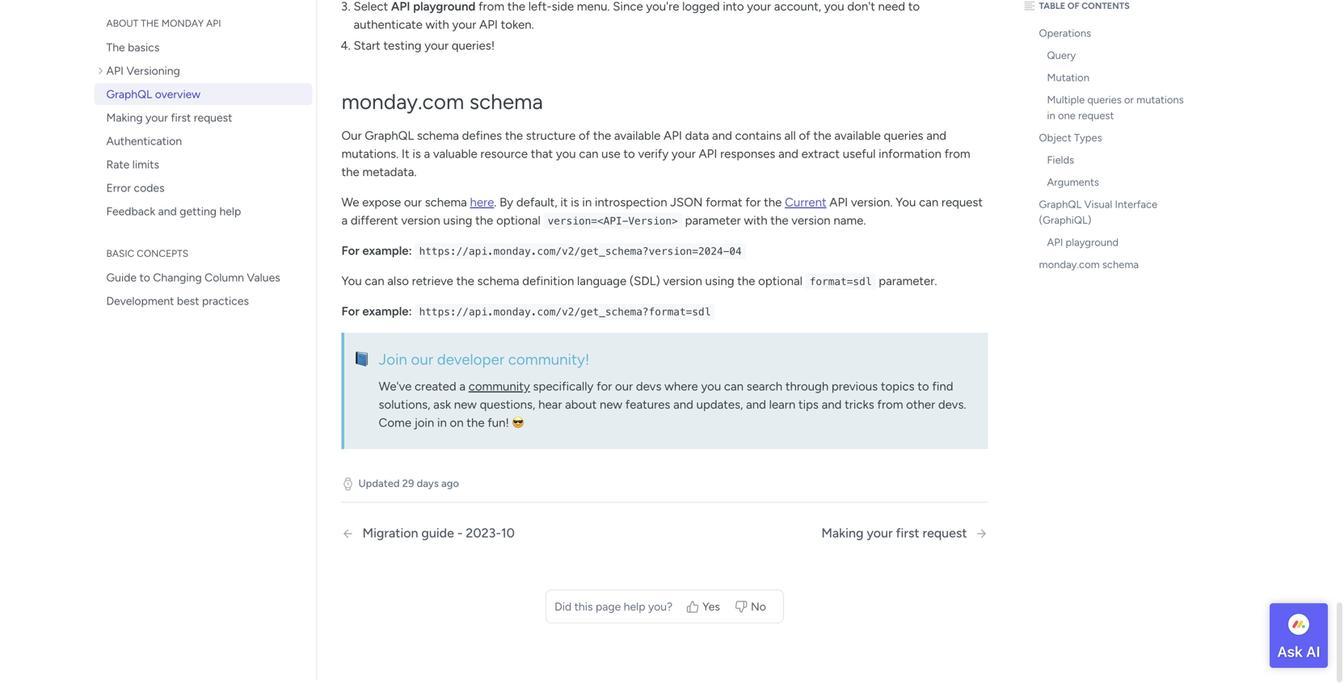 Task type: vqa. For each thing, say whether or not it's contained in the screenshot.
Cursor Pagination (New Method) "link"
no



Task type: locate. For each thing, give the bounding box(es) containing it.
0 horizontal spatial you
[[342, 278, 362, 293]]

optional
[[497, 218, 541, 232], [759, 278, 803, 293]]

the
[[106, 44, 125, 58]]

2 for from the top
[[342, 309, 360, 323]]

0 horizontal spatial playground
[[413, 3, 476, 18]]

0 horizontal spatial using
[[443, 218, 473, 232]]

structure
[[526, 133, 576, 147]]

for inside specifically for our devs where you can search through previous topics to find solutions, ask new questions, hear about new features and updates, and learn tips and tricks from other devs. come join in on the fun! 😎
[[597, 384, 612, 398]]

our
[[342, 133, 362, 147]]

the up resource
[[505, 133, 523, 147]]

account,
[[775, 3, 822, 18]]

help left you?
[[624, 604, 646, 618]]

request up authentication link
[[194, 115, 232, 129]]

api left data
[[664, 133, 682, 147]]

for up about
[[597, 384, 612, 398]]

1 horizontal spatial you
[[896, 199, 916, 214]]

in left one on the right top
[[1048, 113, 1056, 126]]

1 horizontal spatial first
[[896, 530, 920, 546]]

days
[[417, 482, 439, 495]]

start
[[354, 43, 381, 57]]

1 for from the top
[[342, 248, 360, 263]]

0 vertical spatial making your first request
[[106, 115, 232, 129]]

1 horizontal spatial making your first request
[[822, 530, 968, 546]]

to right 'need'
[[909, 3, 920, 18]]

2 vertical spatial you
[[701, 384, 721, 398]]

graphql down api versioning
[[106, 91, 152, 105]]

to up other
[[918, 384, 930, 398]]

we've
[[379, 384, 412, 398]]

0 vertical spatial our
[[404, 199, 422, 214]]

graphql inside graphql visual interface (graphiql)
[[1039, 202, 1082, 215]]

guide
[[422, 530, 454, 546]]

0 vertical spatial monday.com schema
[[342, 93, 543, 118]]

our right join
[[411, 355, 434, 373]]

api up name.
[[830, 199, 848, 214]]

one
[[1058, 113, 1076, 126]]

from inside specifically for our devs where you can search through previous topics to find solutions, ask new questions, hear about new features and updates, and learn tips and tricks from other devs. come join in on the fun! 😎
[[878, 402, 904, 416]]

0 horizontal spatial a
[[342, 218, 348, 232]]

api playground link
[[1029, 236, 1199, 258]]

can down information on the top of the page
[[919, 199, 939, 214]]

graphql up (graphiql)
[[1039, 202, 1082, 215]]

schema inside our graphql schema defines the structure of the available api data and contains all of the available queries and mutations. it is a valuable resource that you can use to verify your api responses and extract useful information from the metadata.
[[417, 133, 459, 147]]

0 horizontal spatial you
[[556, 151, 576, 165]]

1 horizontal spatial help
[[624, 604, 646, 618]]

0 horizontal spatial version
[[401, 218, 440, 232]]

1 horizontal spatial graphql
[[365, 133, 414, 147]]

in left on
[[437, 420, 447, 435]]

1 vertical spatial help
[[624, 604, 646, 618]]

our right the expose
[[404, 199, 422, 214]]

0 horizontal spatial for
[[597, 384, 612, 398]]

schema up valuable
[[417, 133, 459, 147]]

api down the
[[106, 68, 124, 82]]

0 vertical spatial graphql
[[106, 91, 152, 105]]

monday.com down api playground
[[1039, 262, 1100, 275]]

from
[[479, 3, 505, 18], [945, 151, 971, 165], [878, 402, 904, 416]]

and down where
[[674, 402, 694, 416]]

on
[[450, 420, 464, 435]]

operations link
[[1021, 26, 1199, 48]]

2 horizontal spatial in
[[1048, 113, 1056, 126]]

making your first request for the left making your first request link
[[106, 115, 232, 129]]

in up version=<api-
[[583, 199, 592, 214]]

0 horizontal spatial with
[[426, 21, 449, 36]]

1 vertical spatial making
[[822, 530, 864, 546]]

basic
[[106, 252, 134, 264]]

graphql overview
[[106, 91, 201, 105]]

guide to changing column values
[[106, 275, 280, 289]]

request up types
[[1079, 113, 1115, 126]]

request down information on the top of the page
[[942, 199, 983, 214]]

0 horizontal spatial from
[[479, 3, 505, 18]]

help for page
[[624, 604, 646, 618]]

1 vertical spatial a
[[342, 218, 348, 232]]

logged
[[683, 3, 720, 18]]

side
[[552, 3, 574, 18]]

limits
[[132, 162, 159, 175]]

0 horizontal spatial new
[[454, 402, 477, 416]]

1 vertical spatial making your first request
[[822, 530, 968, 546]]

1 vertical spatial for
[[597, 384, 612, 398]]

monday.com schema up defines in the top of the page
[[342, 93, 543, 118]]

1 horizontal spatial of
[[799, 133, 811, 147]]

community
[[469, 384, 530, 398]]

1 horizontal spatial a
[[424, 151, 430, 165]]

monday.com inside monday.com schema link
[[1039, 262, 1100, 275]]

making your first request link
[[94, 111, 313, 133], [822, 530, 989, 546]]

0 vertical spatial for
[[342, 248, 360, 263]]

parameter
[[685, 218, 741, 232]]

available up verify
[[614, 133, 661, 147]]

queries down mutation link
[[1088, 97, 1122, 110]]

0 horizontal spatial making your first request link
[[94, 111, 313, 133]]

from up token. on the top left of page
[[479, 3, 505, 18]]

optional down by
[[497, 218, 541, 232]]

help
[[219, 209, 241, 222], [624, 604, 646, 618]]

first for the left making your first request link
[[171, 115, 191, 129]]

0 vertical spatial with
[[426, 21, 449, 36]]

information
[[879, 151, 942, 165]]

version right (sdl)
[[663, 278, 703, 293]]

can up 'updates,'
[[724, 384, 744, 398]]

using down here link
[[443, 218, 473, 232]]

you up 'updates,'
[[701, 384, 721, 398]]

0 horizontal spatial of
[[579, 133, 590, 147]]

example:
[[363, 248, 412, 263], [363, 309, 412, 323]]

1 vertical spatial you
[[342, 278, 362, 293]]

changing
[[153, 275, 202, 289]]

the left current link
[[764, 199, 782, 214]]

the up token. on the top left of page
[[508, 3, 526, 18]]

your inside our graphql schema defines the structure of the available api data and contains all of the available queries and mutations. it is a valuable resource that you can use to verify your api responses and extract useful information from the metadata.
[[672, 151, 696, 165]]

optional left format=sdl
[[759, 278, 803, 293]]

schema down api playground link
[[1103, 262, 1139, 275]]

arguments link
[[1029, 175, 1199, 198]]

playground up monday.com schema link
[[1066, 240, 1119, 253]]

it
[[402, 151, 410, 165]]

select api playground
[[354, 3, 476, 18]]

yes
[[703, 604, 720, 618]]

1 of from the left
[[579, 133, 590, 147]]

1 horizontal spatial is
[[571, 199, 580, 214]]

0 vertical spatial help
[[219, 209, 241, 222]]

1 horizontal spatial using
[[706, 278, 735, 293]]

new up on
[[454, 402, 477, 416]]

from inside the from the left-side menu. since you're logged into your account, you don't need to authenticate with your api token.
[[479, 3, 505, 18]]

1 horizontal spatial playground
[[1066, 240, 1119, 253]]

query
[[1048, 53, 1076, 66]]

api versioning link
[[94, 64, 313, 86]]

help right getting
[[219, 209, 241, 222]]

token.
[[501, 21, 534, 36]]

0 vertical spatial you
[[825, 3, 845, 18]]

1 horizontal spatial you
[[701, 384, 721, 398]]

2 horizontal spatial a
[[460, 384, 466, 398]]

0 vertical spatial using
[[443, 218, 473, 232]]

first
[[171, 115, 191, 129], [896, 530, 920, 546]]

data
[[685, 133, 709, 147]]

example: for for example: https://api.monday.com/v2/get_schema?format=sdl
[[363, 309, 412, 323]]

2 example: from the top
[[363, 309, 412, 323]]

fun!
[[488, 420, 509, 435]]

0 horizontal spatial in
[[437, 420, 447, 435]]

0 horizontal spatial monday.com
[[342, 93, 464, 118]]

from right information on the top of the page
[[945, 151, 971, 165]]

with right parameter
[[744, 218, 768, 232]]

testing
[[384, 43, 422, 57]]

first for bottommost making your first request link
[[896, 530, 920, 546]]

your inside pagination controls element
[[867, 530, 893, 546]]

1 vertical spatial with
[[744, 218, 768, 232]]

api up the basics link
[[206, 21, 221, 33]]

1 horizontal spatial available
[[835, 133, 881, 147]]

0 vertical spatial queries
[[1088, 97, 1122, 110]]

making your first request for bottommost making your first request link
[[822, 530, 968, 546]]

the right retrieve
[[457, 278, 475, 293]]

schema left here link
[[425, 199, 467, 214]]

to right guide
[[139, 275, 150, 289]]

to right use
[[624, 151, 635, 165]]

new
[[454, 402, 477, 416], [600, 402, 623, 416]]

😎
[[512, 420, 525, 435]]

feedback
[[106, 209, 155, 222]]

and up information on the top of the page
[[927, 133, 947, 147]]

a right it
[[424, 151, 430, 165]]

0 vertical spatial making
[[106, 115, 143, 129]]

2 available from the left
[[835, 133, 881, 147]]

0 vertical spatial first
[[171, 115, 191, 129]]

start testing your queries!
[[354, 43, 495, 57]]

learn
[[770, 402, 796, 416]]

features
[[626, 402, 671, 416]]

1 horizontal spatial making
[[822, 530, 864, 546]]

show subpages for api versioning image
[[98, 69, 106, 80]]

with up 'start testing your queries!'
[[426, 21, 449, 36]]

0 vertical spatial example:
[[363, 248, 412, 263]]

new right about
[[600, 402, 623, 416]]

migration guide - 2023-10
[[363, 530, 515, 546]]

interface
[[1115, 202, 1158, 215]]

2 horizontal spatial from
[[945, 151, 971, 165]]

1 vertical spatial in
[[583, 199, 592, 214]]

📘
[[354, 355, 369, 373]]

available up the useful
[[835, 133, 881, 147]]

error
[[106, 185, 131, 199]]

graphql up it
[[365, 133, 414, 147]]

2 vertical spatial from
[[878, 402, 904, 416]]

1 horizontal spatial queries
[[1088, 97, 1122, 110]]

2 vertical spatial our
[[615, 384, 633, 398]]

version>
[[629, 219, 678, 231]]

graphql
[[106, 91, 152, 105], [365, 133, 414, 147], [1039, 202, 1082, 215]]

queries up information on the top of the page
[[884, 133, 924, 147]]

from inside our graphql schema defines the structure of the available api data and contains all of the available queries and mutations. it is a valuable resource that you can use to verify your api responses and extract useful information from the metadata.
[[945, 151, 971, 165]]

arrow left2 image
[[342, 532, 355, 544]]

we've created a community
[[379, 384, 530, 398]]

arguments
[[1048, 180, 1100, 193]]

yes button
[[681, 599, 729, 623]]

version.
[[851, 199, 893, 214]]

1 vertical spatial monday.com
[[1039, 262, 1100, 275]]

the right on
[[467, 420, 485, 435]]

example: down also
[[363, 309, 412, 323]]

1 horizontal spatial making your first request link
[[822, 530, 989, 546]]

you inside specifically for our devs where you can search through previous topics to find solutions, ask new questions, hear about new features and updates, and learn tips and tricks from other devs. come join in on the fun! 😎
[[701, 384, 721, 398]]

monday.com
[[342, 93, 464, 118], [1039, 262, 1100, 275]]

0 vertical spatial you
[[896, 199, 916, 214]]

graphql inside "link"
[[106, 91, 152, 105]]

0 vertical spatial making your first request link
[[94, 111, 313, 133]]

version right different
[[401, 218, 440, 232]]

the up the basics on the top of the page
[[141, 21, 159, 33]]

0 vertical spatial a
[[424, 151, 430, 165]]

the inside the from the left-side menu. since you're logged into your account, you don't need to authenticate with your api token.
[[508, 3, 526, 18]]

menu.
[[577, 3, 610, 18]]

monday.com schema down api playground
[[1039, 262, 1139, 275]]

you right version.
[[896, 199, 916, 214]]

api down (graphiql)
[[1048, 240, 1064, 253]]

visual
[[1085, 202, 1113, 215]]

into
[[723, 3, 744, 18]]

2 vertical spatial graphql
[[1039, 202, 1082, 215]]

the down here link
[[476, 218, 494, 232]]

0 horizontal spatial is
[[413, 151, 421, 165]]

1 vertical spatial making your first request link
[[822, 530, 989, 546]]

1 horizontal spatial in
[[583, 199, 592, 214]]

the up use
[[593, 133, 611, 147]]

making inside pagination controls element
[[822, 530, 864, 546]]

0 horizontal spatial making your first request
[[106, 115, 232, 129]]

current link
[[785, 199, 827, 214]]

from the left-side menu. since you're logged into your account, you don't need to authenticate with your api token.
[[354, 3, 920, 36]]

1 vertical spatial for
[[342, 309, 360, 323]]

verify
[[638, 151, 669, 165]]

1 horizontal spatial new
[[600, 402, 623, 416]]

the up extract
[[814, 133, 832, 147]]

0 vertical spatial is
[[413, 151, 421, 165]]

can left use
[[579, 151, 599, 165]]

0 horizontal spatial queries
[[884, 133, 924, 147]]

for up the 📘
[[342, 309, 360, 323]]

queries
[[1088, 97, 1122, 110], [884, 133, 924, 147]]

version=<api-
[[548, 219, 629, 231]]

for right format
[[746, 199, 761, 214]]

1 vertical spatial you
[[556, 151, 576, 165]]

using inside api version. you can request a different version using the optional
[[443, 218, 473, 232]]

first inside pagination controls element
[[896, 530, 920, 546]]

playground up 'start testing your queries!'
[[413, 3, 476, 18]]

1 horizontal spatial with
[[744, 218, 768, 232]]

of right structure
[[579, 133, 590, 147]]

request left arrow right2 icon
[[923, 530, 968, 546]]

1 vertical spatial queries
[[884, 133, 924, 147]]

authenticate
[[354, 21, 423, 36]]

1 vertical spatial playground
[[1066, 240, 1119, 253]]

for example: https://api.monday.com/v2/get_schema?version=2024-04
[[342, 248, 742, 263]]

from down topics
[[878, 402, 904, 416]]

2 horizontal spatial you
[[825, 3, 845, 18]]

2 vertical spatial in
[[437, 420, 447, 435]]

1 horizontal spatial optional
[[759, 278, 803, 293]]

request inside multiple queries or mutations in one request
[[1079, 113, 1115, 126]]

basic concepts
[[106, 252, 189, 264]]

our left devs
[[615, 384, 633, 398]]

guide to changing column values link
[[94, 271, 313, 293]]

don't
[[848, 3, 876, 18]]

community link
[[469, 384, 530, 398]]

api up queries!
[[480, 21, 498, 36]]

for down different
[[342, 248, 360, 263]]

first down overview
[[171, 115, 191, 129]]

and
[[712, 133, 732, 147], [927, 133, 947, 147], [779, 151, 799, 165], [158, 209, 177, 222], [674, 402, 694, 416], [746, 402, 767, 416], [822, 402, 842, 416]]

mutations.
[[342, 151, 399, 165]]

1 vertical spatial first
[[896, 530, 920, 546]]

0 vertical spatial in
[[1048, 113, 1056, 126]]

1 vertical spatial is
[[571, 199, 580, 214]]

1 vertical spatial optional
[[759, 278, 803, 293]]

version down current at the top right
[[792, 218, 831, 232]]

a down we
[[342, 218, 348, 232]]

1 horizontal spatial monday.com
[[1039, 262, 1100, 275]]

1 vertical spatial graphql
[[365, 133, 414, 147]]

monday.com up it
[[342, 93, 464, 118]]

version
[[401, 218, 440, 232], [792, 218, 831, 232], [663, 278, 703, 293]]

1 vertical spatial using
[[706, 278, 735, 293]]

tips
[[799, 402, 819, 416]]

you inside the from the left-side menu. since you're logged into your account, you don't need to authenticate with your api token.
[[825, 3, 845, 18]]

schema
[[470, 93, 543, 118], [417, 133, 459, 147], [425, 199, 467, 214], [1103, 262, 1139, 275], [477, 278, 520, 293]]

using down "04"
[[706, 278, 735, 293]]

making your first request inside pagination controls element
[[822, 530, 968, 546]]

is inside our graphql schema defines the structure of the available api data and contains all of the available queries and mutations. it is a valuable resource that you can use to verify your api responses and extract useful information from the metadata.
[[413, 151, 421, 165]]

0 horizontal spatial help
[[219, 209, 241, 222]]

devs
[[636, 384, 662, 398]]

1 vertical spatial our
[[411, 355, 434, 373]]

version inside api version. you can request a different version using the optional
[[401, 218, 440, 232]]

find
[[933, 384, 954, 398]]

and down search at the right bottom
[[746, 402, 767, 416]]

0 horizontal spatial graphql
[[106, 91, 152, 105]]

1 vertical spatial from
[[945, 151, 971, 165]]

1 new from the left
[[454, 402, 477, 416]]

example: up also
[[363, 248, 412, 263]]

1 vertical spatial monday.com schema
[[1039, 262, 1139, 275]]

first left arrow right2 icon
[[896, 530, 920, 546]]

0 vertical spatial for
[[746, 199, 761, 214]]

to inside specifically for our devs where you can search through previous topics to find solutions, ask new questions, hear about new features and updates, and learn tips and tricks from other devs. come join in on the fun! 😎
[[918, 384, 930, 398]]

2023-
[[466, 530, 501, 546]]

0 vertical spatial optional
[[497, 218, 541, 232]]

playground
[[413, 3, 476, 18], [1066, 240, 1119, 253]]

2 horizontal spatial graphql
[[1039, 202, 1082, 215]]

the down mutations.
[[342, 169, 360, 184]]

join
[[415, 420, 434, 435]]

0 horizontal spatial optional
[[497, 218, 541, 232]]

making for bottommost making your first request link
[[822, 530, 864, 546]]

1 example: from the top
[[363, 248, 412, 263]]

a right created
[[460, 384, 466, 398]]

you left the don't
[[825, 3, 845, 18]]

0 vertical spatial from
[[479, 3, 505, 18]]

of right all
[[799, 133, 811, 147]]

you left also
[[342, 278, 362, 293]]

0 horizontal spatial making
[[106, 115, 143, 129]]

0 vertical spatial playground
[[413, 3, 476, 18]]

you down structure
[[556, 151, 576, 165]]

our inside specifically for our devs where you can search through previous topics to find solutions, ask new questions, hear about new features and updates, and learn tips and tricks from other devs. come join in on the fun! 😎
[[615, 384, 633, 398]]

request inside pagination controls element
[[923, 530, 968, 546]]

migration
[[363, 530, 418, 546]]



Task type: describe. For each thing, give the bounding box(es) containing it.
a inside our graphql schema defines the structure of the available api data and contains all of the available queries and mutations. it is a valuable resource that you can use to verify your api responses and extract useful information from the metadata.
[[424, 151, 430, 165]]

concepts
[[137, 252, 189, 264]]

solutions,
[[379, 402, 431, 416]]

definition
[[523, 278, 574, 293]]

we expose our schema here . by default, it is in introspection json format for the current
[[342, 199, 827, 214]]

default,
[[517, 199, 558, 214]]

ago
[[442, 482, 459, 495]]

migration guide - 2023-10 link
[[342, 530, 619, 546]]

2 vertical spatial a
[[460, 384, 466, 398]]

fields
[[1048, 158, 1075, 171]]

development best practices link
[[94, 294, 313, 316]]

language
[[577, 278, 627, 293]]

left-
[[529, 3, 552, 18]]

0 horizontal spatial monday.com schema
[[342, 93, 543, 118]]

come
[[379, 420, 412, 435]]

extract
[[802, 151, 840, 165]]

.
[[494, 199, 497, 214]]

for example: https://api.monday.com/v2/get_schema?format=sdl
[[342, 309, 711, 323]]

project logo image
[[1287, 612, 1312, 638]]

2 of from the left
[[799, 133, 811, 147]]

by
[[500, 199, 514, 214]]

metadata.
[[363, 169, 417, 184]]

and down codes
[[158, 209, 177, 222]]

previous
[[832, 384, 878, 398]]

our for we expose our schema here . by default, it is in introspection json format for the current
[[404, 199, 422, 214]]

queries inside our graphql schema defines the structure of the available api data and contains all of the available queries and mutations. it is a valuable resource that you can use to verify your api responses and extract useful information from the metadata.
[[884, 133, 924, 147]]

object
[[1039, 135, 1072, 148]]

multiple
[[1048, 97, 1085, 110]]

for for for example: https://api.monday.com/v2/get_schema?format=sdl
[[342, 309, 360, 323]]

2 new from the left
[[600, 402, 623, 416]]

search
[[747, 384, 783, 398]]

questions,
[[480, 402, 536, 416]]

can left also
[[365, 278, 385, 293]]

resource
[[481, 151, 528, 165]]

schema up for example: https://api.monday.com/v2/get_schema?format=sdl
[[477, 278, 520, 293]]

graphql for graphql visual interface (graphiql)
[[1039, 202, 1082, 215]]

can inside specifically for our devs where you can search through previous topics to find solutions, ask new questions, hear about new features and updates, and learn tips and tricks from other devs. come join in on the fun! 😎
[[724, 384, 744, 398]]

about the monday api
[[106, 21, 221, 33]]

example: for for example: https://api.monday.com/v2/get_schema?version=2024-04
[[363, 248, 412, 263]]

you inside api version. you can request a different version using the optional
[[896, 199, 916, 214]]

1 horizontal spatial version
[[663, 278, 703, 293]]

queries inside multiple queries or mutations in one request
[[1088, 97, 1122, 110]]

you can also retrieve the schema definition language (sdl) version using the optional format=sdl parameter.
[[342, 278, 938, 293]]

with inside the from the left-side menu. since you're logged into your account, you don't need to authenticate with your api token.
[[426, 21, 449, 36]]

tricks
[[845, 402, 875, 416]]

through
[[786, 384, 829, 398]]

best
[[177, 298, 199, 312]]

where
[[665, 384, 698, 398]]

0 vertical spatial monday.com
[[342, 93, 464, 118]]

authentication
[[106, 138, 182, 152]]

can inside api version. you can request a different version using the optional
[[919, 199, 939, 214]]

thumbs down1 image
[[735, 605, 748, 618]]

1 available from the left
[[614, 133, 661, 147]]

updated
[[359, 482, 400, 495]]

did
[[555, 604, 572, 618]]

devs.
[[939, 402, 967, 416]]

here
[[470, 199, 494, 214]]

you inside our graphql schema defines the structure of the available api data and contains all of the available queries and mutations. it is a valuable resource that you can use to verify your api responses and extract useful information from the metadata.
[[556, 151, 576, 165]]

to inside our graphql schema defines the structure of the available api data and contains all of the available queries and mutations. it is a valuable resource that you can use to verify your api responses and extract useful information from the metadata.
[[624, 151, 635, 165]]

schema inside monday.com schema link
[[1103, 262, 1139, 275]]

api down data
[[699, 151, 718, 165]]

rate
[[106, 162, 130, 175]]

https://api.monday.com/v2/get_schema?version=2024-
[[419, 250, 730, 262]]

-
[[457, 530, 463, 546]]

fields link
[[1029, 153, 1199, 175]]

feedback and getting help link
[[94, 205, 313, 226]]

developer
[[437, 355, 505, 373]]

codes
[[134, 185, 165, 199]]

you?
[[648, 604, 673, 618]]

graphql overview link
[[94, 87, 313, 109]]

join
[[379, 355, 407, 373]]

error codes
[[106, 185, 165, 199]]

ask
[[1278, 644, 1304, 661]]

authentication link
[[94, 134, 313, 156]]

it
[[561, 199, 568, 214]]

and right tips
[[822, 402, 842, 416]]

created
[[415, 384, 457, 398]]

the down current at the top right
[[771, 218, 789, 232]]

our for specifically for our devs where you can search through previous topics to find solutions, ask new questions, hear about new features and updates, and learn tips and tricks from other devs. come join in on the fun! 😎
[[615, 384, 633, 398]]

pagination controls element
[[342, 514, 989, 562]]

optional inside api version. you can request a different version using the optional
[[497, 218, 541, 232]]

in inside specifically for our devs where you can search through previous topics to find solutions, ask new questions, hear about new features and updates, and learn tips and tricks from other devs. come join in on the fun! 😎
[[437, 420, 447, 435]]

graphql for graphql overview
[[106, 91, 152, 105]]

api inside the from the left-side menu. since you're logged into your account, you don't need to authenticate with your api token.
[[480, 21, 498, 36]]

multiple queries or mutations in one request link
[[1029, 93, 1199, 131]]

(graphiql)
[[1039, 218, 1092, 231]]

object types link
[[1021, 131, 1199, 153]]

other
[[907, 402, 936, 416]]

retrieve
[[412, 278, 454, 293]]

since
[[613, 3, 643, 18]]

can inside our graphql schema defines the structure of the available api data and contains all of the available queries and mutations. it is a valuable resource that you can use to verify your api responses and extract useful information from the metadata.
[[579, 151, 599, 165]]

2 horizontal spatial version
[[792, 218, 831, 232]]

need
[[879, 3, 906, 18]]

all
[[785, 133, 796, 147]]

types
[[1075, 135, 1103, 148]]

no button
[[729, 599, 775, 623]]

rate limits
[[106, 162, 159, 175]]

json
[[671, 199, 703, 214]]

monday.com schema link
[[1021, 258, 1199, 280]]

versioning
[[126, 68, 180, 82]]

making for the left making your first request link
[[106, 115, 143, 129]]

for for for example: https://api.monday.com/v2/get_schema?version=2024-04
[[342, 248, 360, 263]]

different
[[351, 218, 398, 232]]

ai
[[1307, 644, 1321, 661]]

specifically for our devs where you can search through previous topics to find solutions, ask new questions, hear about new features and updates, and learn tips and tricks from other devs. come join in on the fun! 😎
[[379, 384, 967, 435]]

introspection
[[595, 199, 668, 214]]

api inside api version. you can request a different version using the optional
[[830, 199, 848, 214]]

api versioning
[[106, 68, 180, 82]]

a inside api version. you can request a different version using the optional
[[342, 218, 348, 232]]

the basics link
[[94, 40, 313, 62]]

1 horizontal spatial monday.com schema
[[1039, 262, 1139, 275]]

watch image
[[342, 482, 355, 495]]

request inside api version. you can request a different version using the optional
[[942, 199, 983, 214]]

arrow right2 image
[[976, 532, 989, 544]]

api up authenticate
[[391, 3, 410, 18]]

the inside api version. you can request a different version using the optional
[[476, 218, 494, 232]]

to inside the from the left-side menu. since you're logged into your account, you don't need to authenticate with your api token.
[[909, 3, 920, 18]]

here link
[[470, 199, 494, 214]]

in inside multiple queries or mutations in one request
[[1048, 113, 1056, 126]]

valuable
[[433, 151, 478, 165]]

expose
[[362, 199, 401, 214]]

1 horizontal spatial for
[[746, 199, 761, 214]]

practices
[[202, 298, 249, 312]]

the down "04"
[[738, 278, 756, 293]]

updated 29 days ago
[[359, 482, 459, 495]]

https://api.monday.com/v2/get_schema?format=sdl
[[419, 310, 711, 322]]

thumbs up 2 image
[[687, 605, 700, 618]]

help for getting
[[219, 209, 241, 222]]

feedback and getting help
[[106, 209, 241, 222]]

format=sdl
[[810, 280, 872, 292]]

the inside specifically for our devs where you can search through previous topics to find solutions, ask new questions, hear about new features and updates, and learn tips and tricks from other devs. come join in on the fun! 😎
[[467, 420, 485, 435]]

api version. you can request a different version using the optional
[[342, 199, 983, 232]]

and down all
[[779, 151, 799, 165]]

graphql inside our graphql schema defines the structure of the available api data and contains all of the available queries and mutations. it is a valuable resource that you can use to verify your api responses and extract useful information from the metadata.
[[365, 133, 414, 147]]

and right data
[[712, 133, 732, 147]]

schema up defines in the top of the page
[[470, 93, 543, 118]]

or
[[1125, 97, 1134, 110]]



